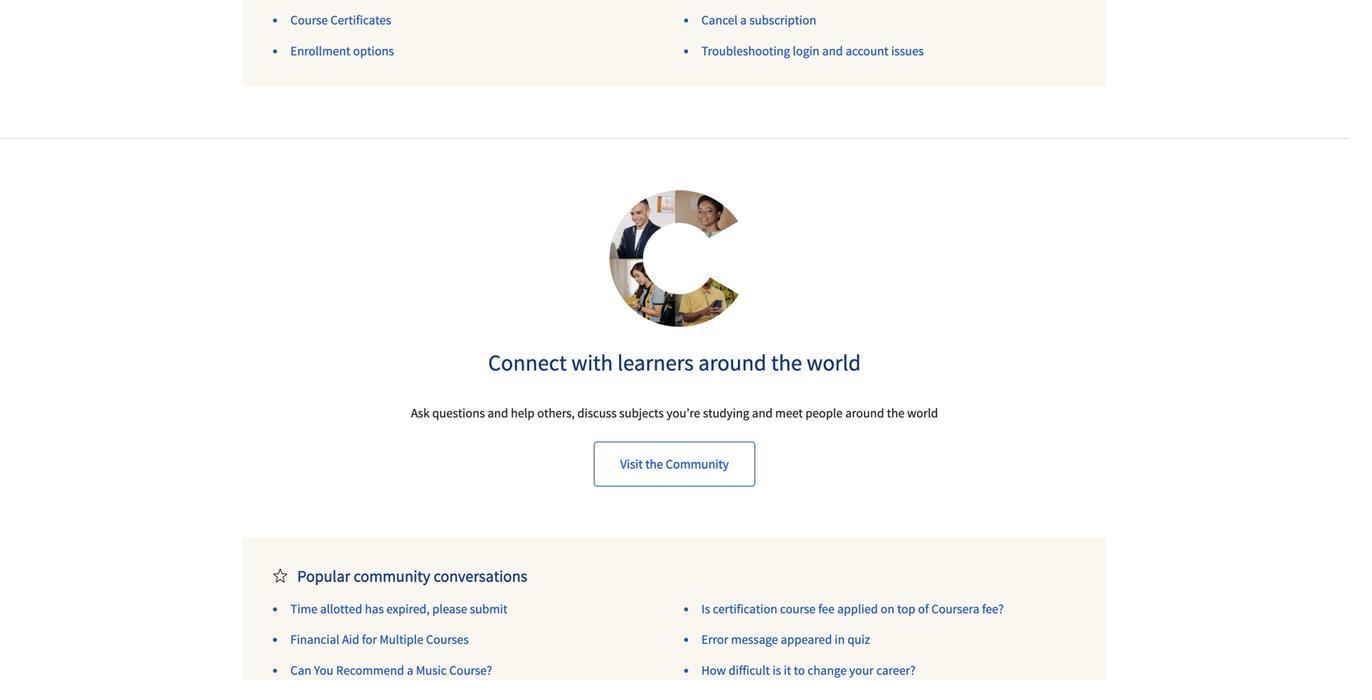 Task type: describe. For each thing, give the bounding box(es) containing it.
appeared
[[781, 632, 833, 648]]

applied
[[838, 601, 878, 617]]

troubleshooting login and account issues link
[[702, 43, 924, 59]]

ask questions and help others, discuss subjects you're studying and meet people around the world
[[411, 405, 939, 421]]

cancel
[[702, 12, 738, 28]]

courses
[[426, 632, 469, 648]]

course
[[291, 12, 328, 28]]

community
[[354, 566, 431, 586]]

connect with learners around the world
[[488, 349, 861, 377]]

visit
[[621, 456, 643, 472]]

others,
[[537, 405, 575, 421]]

troubleshooting
[[702, 43, 790, 59]]

cancel a subscription link
[[702, 12, 817, 28]]

to
[[794, 663, 805, 679]]

studying
[[703, 405, 750, 421]]

aid
[[342, 632, 360, 648]]

and for help
[[488, 405, 508, 421]]

subjects
[[620, 405, 664, 421]]

subscription
[[750, 12, 817, 28]]

issues
[[892, 43, 924, 59]]

please
[[433, 601, 467, 617]]

financial
[[291, 632, 340, 648]]

1 vertical spatial a
[[407, 663, 414, 679]]

meet
[[776, 405, 803, 421]]

on
[[881, 601, 895, 617]]

enrollment options
[[291, 43, 394, 59]]

error message appeared in quiz link
[[702, 632, 871, 648]]

multiple
[[380, 632, 424, 648]]

troubleshooting login and account issues
[[702, 43, 924, 59]]

questions
[[432, 405, 485, 421]]

1 horizontal spatial around
[[846, 405, 885, 421]]

0 vertical spatial around
[[699, 349, 767, 377]]

your
[[850, 663, 874, 679]]

popular community conversations
[[297, 566, 528, 586]]

with
[[572, 349, 613, 377]]

quiz
[[848, 632, 871, 648]]

discuss
[[578, 405, 617, 421]]

1 vertical spatial world
[[908, 405, 939, 421]]

coursera
[[932, 601, 980, 617]]

visit community image
[[610, 191, 740, 328]]

financial aid for multiple courses link
[[291, 632, 469, 648]]

login
[[793, 43, 820, 59]]

course certificates
[[291, 12, 391, 28]]

the inside visit the community button
[[646, 456, 663, 472]]

recommend
[[336, 663, 404, 679]]

expired,
[[387, 601, 430, 617]]

it
[[784, 663, 792, 679]]

error message appeared in quiz
[[702, 632, 871, 648]]

certificates
[[331, 12, 391, 28]]

course certificates link
[[291, 12, 391, 28]]

conversations
[[434, 566, 528, 586]]

learners
[[618, 349, 694, 377]]

is
[[773, 663, 781, 679]]

is certification course fee applied on top of coursera fee? link
[[702, 601, 1004, 617]]



Task type: vqa. For each thing, say whether or not it's contained in the screenshot.
the bottommost a
yes



Task type: locate. For each thing, give the bounding box(es) containing it.
how difficult is it to change your career? link
[[702, 663, 916, 679]]

around
[[699, 349, 767, 377], [846, 405, 885, 421]]

2 horizontal spatial and
[[823, 43, 843, 59]]

you're
[[667, 405, 701, 421]]

1 horizontal spatial a
[[741, 12, 747, 28]]

of
[[919, 601, 929, 617]]

0 horizontal spatial world
[[807, 349, 861, 377]]

1 vertical spatial around
[[846, 405, 885, 421]]

2 vertical spatial the
[[646, 456, 663, 472]]

can you recommend a music course? link
[[291, 663, 492, 679]]

1 vertical spatial the
[[887, 405, 905, 421]]

is
[[702, 601, 711, 617]]

career?
[[877, 663, 916, 679]]

the up meet
[[771, 349, 802, 377]]

time
[[291, 601, 318, 617]]

1 horizontal spatial and
[[752, 405, 773, 421]]

and right login
[[823, 43, 843, 59]]

visit the community button
[[594, 442, 756, 487]]

course
[[780, 601, 816, 617]]

change
[[808, 663, 847, 679]]

0 vertical spatial the
[[771, 349, 802, 377]]

error
[[702, 632, 729, 648]]

how difficult is it to change your career?
[[702, 663, 916, 679]]

has
[[365, 601, 384, 617]]

and left meet
[[752, 405, 773, 421]]

course?
[[450, 663, 492, 679]]

the right visit
[[646, 456, 663, 472]]

popular community conversations image
[[273, 569, 288, 587]]

music
[[416, 663, 447, 679]]

help
[[511, 405, 535, 421]]

difficult
[[729, 663, 770, 679]]

the
[[771, 349, 802, 377], [887, 405, 905, 421], [646, 456, 663, 472]]

enrollment options link
[[291, 43, 394, 59]]

2 horizontal spatial the
[[887, 405, 905, 421]]

and left 'help'
[[488, 405, 508, 421]]

financial aid for multiple courses
[[291, 632, 469, 648]]

a left music
[[407, 663, 414, 679]]

time allotted has expired, please submit
[[291, 601, 508, 617]]

options
[[353, 43, 394, 59]]

the right the people at bottom
[[887, 405, 905, 421]]

and for account
[[823, 43, 843, 59]]

in
[[835, 632, 845, 648]]

a
[[741, 12, 747, 28], [407, 663, 414, 679]]

popular
[[297, 566, 351, 586]]

can you recommend a music course?
[[291, 663, 492, 679]]

how
[[702, 663, 726, 679]]

allotted
[[320, 601, 362, 617]]

for
[[362, 632, 377, 648]]

is certification course fee applied on top of coursera fee?
[[702, 601, 1004, 617]]

0 vertical spatial world
[[807, 349, 861, 377]]

cancel a subscription
[[702, 12, 817, 28]]

0 vertical spatial a
[[741, 12, 747, 28]]

around up the studying
[[699, 349, 767, 377]]

visit the community
[[621, 456, 729, 472]]

submit
[[470, 601, 508, 617]]

fee
[[819, 601, 835, 617]]

0 horizontal spatial around
[[699, 349, 767, 377]]

a right the cancel
[[741, 12, 747, 28]]

time allotted has expired, please submit link
[[291, 601, 508, 617]]

you
[[314, 663, 334, 679]]

1 horizontal spatial the
[[771, 349, 802, 377]]

account
[[846, 43, 889, 59]]

certification
[[713, 601, 778, 617]]

world
[[807, 349, 861, 377], [908, 405, 939, 421]]

around right the people at bottom
[[846, 405, 885, 421]]

people
[[806, 405, 843, 421]]

top
[[898, 601, 916, 617]]

0 horizontal spatial the
[[646, 456, 663, 472]]

message
[[731, 632, 778, 648]]

1 horizontal spatial world
[[908, 405, 939, 421]]

fee?
[[983, 601, 1004, 617]]

can
[[291, 663, 312, 679]]

ask
[[411, 405, 430, 421]]

and
[[823, 43, 843, 59], [488, 405, 508, 421], [752, 405, 773, 421]]

enrollment
[[291, 43, 351, 59]]

connect
[[488, 349, 567, 377]]

0 horizontal spatial and
[[488, 405, 508, 421]]

community
[[666, 456, 729, 472]]

0 horizontal spatial a
[[407, 663, 414, 679]]



